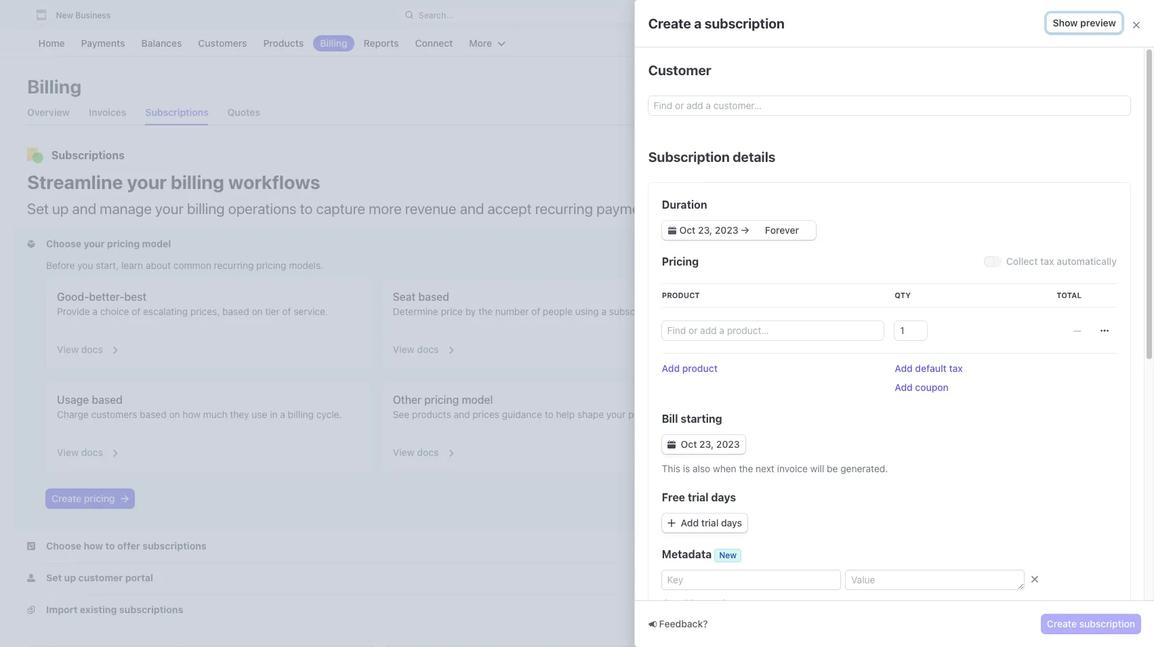 Task type: describe. For each thing, give the bounding box(es) containing it.
up
[[52, 200, 69, 218]]

based left how
[[140, 409, 167, 420]]

pricing inside choose your pricing model dropdown button
[[107, 238, 140, 250]]

add default tax
[[895, 363, 963, 374]]

streamline your billing workflows set up and manage your billing operations to capture more revenue and accept recurring payments globally.
[[27, 171, 716, 218]]

common
[[173, 260, 211, 271]]

and inside "other pricing model see products and prices guidance to help shape your pricing model."
[[454, 409, 470, 420]]

good-
[[57, 291, 89, 303]]

subscription inside button
[[1080, 618, 1136, 630]]

price
[[441, 306, 463, 317]]

learn
[[121, 260, 143, 271]]

create pricing link
[[46, 490, 134, 508]]

1 of from the left
[[132, 306, 141, 317]]

view for good-better-best
[[57, 344, 79, 355]]

feedback?
[[659, 618, 708, 630]]

svg image right — at the right
[[1101, 327, 1109, 335]]

choice
[[100, 306, 129, 317]]

add metadata
[[676, 598, 740, 610]]

model.
[[661, 409, 691, 420]]

you
[[77, 260, 93, 271]]

streamline
[[27, 171, 123, 193]]

choose your pricing model button
[[27, 237, 174, 251]]

tier
[[265, 306, 280, 317]]

prices
[[473, 409, 500, 420]]

and down the 0.8%
[[779, 297, 796, 308]]

before
[[46, 260, 75, 271]]

view docs for other
[[393, 447, 439, 458]]

model inside dropdown button
[[142, 238, 171, 250]]

1 vertical spatial billing
[[187, 200, 225, 218]]

globally.
[[664, 200, 716, 218]]

automate
[[779, 285, 821, 297]]

learn
[[874, 323, 899, 334]]

2 horizontal spatial payments
[[1000, 268, 1042, 280]]

add for add coupon
[[895, 382, 913, 393]]

models.
[[289, 260, 324, 271]]

on inside 0.8% on recurring payments and one-time invoice payments automate quoting, subscription billing, invoicing, revenue recovery, and revenue recognition.
[[804, 268, 815, 280]]

a inside usage based charge customers based on how much they use in a billing cycle.
[[280, 409, 285, 420]]

metadata
[[696, 598, 740, 610]]

billing for billing starter
[[793, 178, 820, 189]]

create for create subscriptions, offer trials or discounts, and effortlessly manage recurring billing.
[[779, 213, 808, 224]]

billing.
[[822, 224, 850, 236]]

your inside "other pricing model see products and prices guidance to help shape your pricing model."
[[607, 409, 626, 420]]

when
[[713, 463, 737, 475]]

2 of from the left
[[282, 306, 291, 317]]

free
[[662, 492, 685, 504]]

subscription.
[[609, 306, 666, 317]]

based inside good-better-best provide a choice of escalating prices, based on tier of service.
[[222, 306, 249, 317]]

add coupon
[[895, 382, 949, 393]]

on inside good-better-best provide a choice of escalating prices, based on tier of service.
[[252, 306, 263, 317]]

invoicing,
[[950, 285, 992, 297]]

tax inside button
[[950, 363, 963, 374]]

accept
[[488, 200, 532, 218]]

recurring inside streamline your billing workflows set up and manage your billing operations to capture more revenue and accept recurring payments globally.
[[535, 200, 593, 218]]

use
[[252, 409, 267, 420]]

recovery,
[[1032, 285, 1072, 297]]

docs for charge
[[81, 447, 103, 458]]

seat
[[393, 291, 416, 303]]

service.
[[294, 306, 328, 317]]

days for free trial days
[[711, 492, 736, 504]]

learn more link
[[874, 322, 925, 336]]

escalating
[[143, 306, 188, 317]]

view docs button for usage
[[49, 438, 120, 462]]

and left one-
[[906, 268, 922, 280]]

other
[[393, 394, 422, 406]]

the inside seat based determine price by the number of people using a subscription.
[[479, 306, 493, 317]]

create a subscription
[[649, 15, 785, 31]]

end date field
[[751, 224, 814, 237]]

learn more
[[874, 323, 925, 334]]

view for usage based
[[57, 447, 79, 458]]

view docs for seat
[[393, 344, 439, 355]]

guidance
[[502, 409, 542, 420]]

subscriptions
[[52, 149, 125, 161]]

create for create subscription
[[1047, 618, 1077, 630]]

prices,
[[190, 306, 220, 317]]

collect tax automatically
[[1007, 256, 1117, 267]]

of inside seat based determine price by the number of people using a subscription.
[[532, 306, 540, 317]]

best
[[124, 291, 147, 303]]

number
[[495, 306, 529, 317]]

docs for model
[[417, 447, 439, 458]]

payments inside streamline your billing workflows set up and manage your billing operations to capture more revenue and accept recurring payments globally.
[[597, 200, 660, 218]]

1 horizontal spatial tax
[[1041, 256, 1055, 267]]

much
[[203, 409, 228, 420]]

metadata
[[662, 548, 712, 561]]

create subscription button
[[1042, 615, 1141, 634]]

products
[[412, 409, 451, 420]]

in
[[270, 409, 278, 420]]

Find or add a customer… text field
[[649, 96, 1131, 115]]

1 vertical spatial more
[[902, 323, 925, 334]]

add product
[[662, 363, 718, 374]]

1 horizontal spatial revenue
[[798, 297, 833, 308]]

svg image for create pricing
[[120, 495, 128, 503]]

offer
[[875, 213, 896, 224]]

customer
[[649, 62, 712, 78]]

revenue for streamline your billing workflows
[[405, 200, 457, 218]]

subscription
[[649, 149, 730, 165]]

customers
[[91, 409, 137, 420]]

bill
[[662, 413, 678, 425]]

charge
[[57, 409, 89, 420]]

view for other pricing model
[[393, 447, 415, 458]]

based up customers on the bottom left of page
[[92, 394, 123, 406]]

add for add default tax
[[895, 363, 913, 374]]

subscriptions,
[[811, 213, 873, 224]]

show preview
[[1053, 17, 1117, 28]]

trial for free
[[688, 492, 709, 504]]

23,
[[700, 439, 714, 450]]

billing for billing
[[27, 75, 82, 98]]

docs for determine
[[417, 344, 439, 355]]

to inside "other pricing model see products and prices guidance to help shape your pricing model."
[[545, 409, 554, 420]]

quoting,
[[824, 285, 860, 297]]

automatically
[[1057, 256, 1117, 267]]

total
[[1057, 291, 1082, 300]]

create subscriptions, offer trials or discounts, and effortlessly manage recurring billing.
[[779, 213, 1087, 236]]

see
[[393, 409, 410, 420]]

capture
[[316, 200, 365, 218]]

invoice inside 0.8% on recurring payments and one-time invoice payments automate quoting, subscription billing, invoicing, revenue recovery, and revenue recognition.
[[966, 268, 997, 280]]

Value text field
[[846, 571, 1025, 590]]

by
[[466, 306, 476, 317]]

this
[[662, 463, 681, 475]]

model inside "other pricing model see products and prices guidance to help shape your pricing model."
[[462, 394, 493, 406]]

add metadata button
[[662, 598, 740, 610]]

usage
[[57, 394, 89, 406]]

and inside create subscriptions, offer trials or discounts, and effortlessly manage recurring billing.
[[982, 213, 998, 224]]

0 horizontal spatial subscription
[[705, 15, 785, 31]]

add for add product
[[662, 363, 680, 374]]

will
[[811, 463, 825, 475]]

determine
[[393, 306, 438, 317]]



Task type: locate. For each thing, give the bounding box(es) containing it.
trial right 'free'
[[688, 492, 709, 504]]

subscription details
[[649, 149, 776, 165]]

1 vertical spatial pricing
[[662, 256, 699, 268]]

a right using
[[602, 306, 607, 317]]

and left accept
[[460, 200, 484, 218]]

a inside good-better-best provide a choice of escalating prices, based on tier of service.
[[92, 306, 98, 317]]

0 vertical spatial days
[[711, 492, 736, 504]]

free trial days
[[662, 492, 736, 504]]

starter
[[823, 178, 854, 189]]

trial
[[688, 492, 709, 504], [702, 517, 719, 529]]

trial inside button
[[702, 517, 719, 529]]

add product button
[[662, 362, 718, 376]]

to left capture
[[300, 200, 313, 218]]

pricing up billing starter
[[779, 149, 816, 161]]

1 vertical spatial to
[[545, 409, 554, 420]]

view down see
[[393, 447, 415, 458]]

recognition.
[[836, 297, 888, 308]]

revenue for 0.8% on recurring payments and one-time invoice payments
[[994, 285, 1029, 297]]

show
[[1053, 17, 1078, 28]]

manage up collect tax automatically
[[1052, 213, 1087, 224]]

add trial days button
[[662, 514, 748, 533]]

0 horizontal spatial the
[[479, 306, 493, 317]]

default
[[916, 363, 947, 374]]

add up feedback? on the bottom
[[676, 598, 694, 610]]

Find or add a product… text field
[[662, 321, 884, 340]]

recurring up quoting,
[[818, 268, 858, 280]]

product
[[683, 363, 718, 374]]

subscription inside 0.8% on recurring payments and one-time invoice payments automate quoting, subscription billing, invoicing, revenue recovery, and revenue recognition.
[[863, 285, 917, 297]]

days up add trial days
[[711, 492, 736, 504]]

0 vertical spatial pricing
[[779, 149, 816, 161]]

notifications image
[[1031, 9, 1042, 20]]

0 vertical spatial tax
[[1041, 256, 1055, 267]]

and left the prices at the left bottom
[[454, 409, 470, 420]]

time
[[945, 268, 964, 280]]

0.8%
[[779, 268, 802, 280]]

1 vertical spatial trial
[[702, 517, 719, 529]]

tax right collect
[[1041, 256, 1055, 267]]

generated.
[[841, 463, 888, 475]]

svg image inside add trial days button
[[668, 519, 676, 528]]

svg image down 'free'
[[668, 519, 676, 528]]

1 horizontal spatial model
[[462, 394, 493, 406]]

2 vertical spatial subscription
[[1080, 618, 1136, 630]]

view docs for good-
[[57, 344, 103, 355]]

docs down charge
[[81, 447, 103, 458]]

1 horizontal spatial billing
[[793, 178, 820, 189]]

svg image
[[1101, 327, 1109, 335], [668, 441, 676, 449], [120, 495, 128, 503], [668, 519, 676, 528]]

next
[[756, 463, 775, 475]]

on
[[804, 268, 815, 280], [252, 306, 263, 317], [169, 409, 180, 420]]

a inside seat based determine price by the number of people using a subscription.
[[602, 306, 607, 317]]

feedback? button
[[649, 618, 708, 631]]

discounts,
[[934, 213, 979, 224]]

about
[[146, 260, 171, 271]]

add left coupon
[[895, 382, 913, 393]]

2 horizontal spatial on
[[804, 268, 815, 280]]

pricing inside create pricing link
[[84, 493, 115, 504]]

payments
[[597, 200, 660, 218], [860, 268, 903, 280], [1000, 268, 1042, 280]]

pricing for collect
[[662, 256, 699, 268]]

add trial days
[[681, 517, 742, 529]]

svg image inside create pricing link
[[120, 495, 128, 503]]

model up the prices at the left bottom
[[462, 394, 493, 406]]

based up price
[[419, 291, 449, 303]]

svg image inside oct 23, 2023 button
[[668, 441, 676, 449]]

the left next
[[739, 463, 754, 475]]

0 vertical spatial subscription
[[705, 15, 785, 31]]

add for add metadata
[[676, 598, 694, 610]]

1 horizontal spatial invoice
[[966, 268, 997, 280]]

add
[[662, 363, 680, 374], [895, 363, 913, 374], [895, 382, 913, 393], [681, 517, 699, 529], [676, 598, 694, 610]]

recurring left billing.
[[779, 224, 819, 236]]

2 horizontal spatial of
[[532, 306, 540, 317]]

and right up
[[72, 200, 96, 218]]

tax right default
[[950, 363, 963, 374]]

on inside usage based charge customers based on how much they use in a billing cycle.
[[169, 409, 180, 420]]

days for add trial days
[[721, 517, 742, 529]]

view docs button for seat
[[385, 335, 456, 359]]

also
[[693, 463, 711, 475]]

docs down the products
[[417, 447, 439, 458]]

view for seat based
[[393, 344, 415, 355]]

days up "new"
[[721, 517, 742, 529]]

0 vertical spatial the
[[479, 306, 493, 317]]

be
[[827, 463, 838, 475]]

0 horizontal spatial more
[[369, 200, 402, 218]]

2 horizontal spatial revenue
[[994, 285, 1029, 297]]

provide
[[57, 306, 90, 317]]

0 vertical spatial more
[[369, 200, 402, 218]]

starting
[[681, 413, 722, 425]]

view docs button for good-
[[49, 335, 120, 359]]

0 horizontal spatial of
[[132, 306, 141, 317]]

docs down determine
[[417, 344, 439, 355]]

invoice
[[966, 268, 997, 280], [777, 463, 808, 475]]

add inside button
[[895, 363, 913, 374]]

create pricing
[[52, 493, 115, 504]]

create inside create subscriptions, offer trials or discounts, and effortlessly manage recurring billing.
[[779, 213, 808, 224]]

bill  starting
[[662, 413, 722, 425]]

product
[[662, 291, 700, 300]]

oct
[[681, 439, 697, 450]]

0 horizontal spatial payments
[[597, 200, 660, 218]]

view docs button down the products
[[385, 438, 456, 462]]

days inside button
[[721, 517, 742, 529]]

view docs down see
[[393, 447, 439, 458]]

1 vertical spatial model
[[462, 394, 493, 406]]

add for add trial days
[[681, 517, 699, 529]]

docs down provide
[[81, 344, 103, 355]]

0 horizontal spatial to
[[300, 200, 313, 218]]

0 horizontal spatial manage
[[100, 200, 152, 218]]

1 vertical spatial the
[[739, 463, 754, 475]]

add default tax button
[[895, 362, 963, 376]]

workflows
[[228, 171, 320, 193]]

more inside streamline your billing workflows set up and manage your billing operations to capture more revenue and accept recurring payments globally.
[[369, 200, 402, 218]]

more right learn
[[902, 323, 925, 334]]

pricing for create
[[779, 149, 816, 161]]

start date field
[[678, 224, 741, 237]]

view docs button down provide
[[49, 335, 120, 359]]

pricing down svg icon
[[662, 256, 699, 268]]

add down the free trial days
[[681, 517, 699, 529]]

0 vertical spatial billing
[[171, 171, 224, 193]]

payments down collect
[[1000, 268, 1042, 280]]

0 horizontal spatial pricing
[[662, 256, 699, 268]]

preview
[[1081, 17, 1117, 28]]

1 vertical spatial on
[[252, 306, 263, 317]]

1 horizontal spatial payments
[[860, 268, 903, 280]]

billing inside usage based charge customers based on how much they use in a billing cycle.
[[288, 409, 314, 420]]

before you start, learn about common recurring pricing models.
[[46, 260, 324, 271]]

model
[[142, 238, 171, 250], [462, 394, 493, 406]]

view docs down provide
[[57, 344, 103, 355]]

invoice up invoicing,
[[966, 268, 997, 280]]

more
[[369, 200, 402, 218], [902, 323, 925, 334]]

view down provide
[[57, 344, 79, 355]]

of down best
[[132, 306, 141, 317]]

days
[[711, 492, 736, 504], [721, 517, 742, 529]]

on left tier
[[252, 306, 263, 317]]

payments up qty
[[860, 268, 903, 280]]

model up "about"
[[142, 238, 171, 250]]

billing
[[27, 75, 82, 98], [793, 178, 820, 189]]

0 vertical spatial model
[[142, 238, 171, 250]]

0 horizontal spatial invoice
[[777, 463, 808, 475]]

create for create pricing
[[52, 493, 81, 504]]

create inside button
[[1047, 618, 1077, 630]]

1 vertical spatial days
[[721, 517, 742, 529]]

choose
[[46, 238, 81, 250]]

payments left duration
[[597, 200, 660, 218]]

0 vertical spatial invoice
[[966, 268, 997, 280]]

create subscription
[[1047, 618, 1136, 630]]

view down charge
[[57, 447, 79, 458]]

people
[[543, 306, 573, 317]]

a down better-
[[92, 306, 98, 317]]

and
[[72, 200, 96, 218], [460, 200, 484, 218], [982, 213, 998, 224], [906, 268, 922, 280], [779, 297, 796, 308], [454, 409, 470, 420]]

add left product
[[662, 363, 680, 374]]

recurring right common
[[214, 260, 254, 271]]

2 vertical spatial on
[[169, 409, 180, 420]]

recurring
[[535, 200, 593, 218], [779, 224, 819, 236], [214, 260, 254, 271], [818, 268, 858, 280]]

None text field
[[895, 321, 928, 340]]

recurring inside 0.8% on recurring payments and one-time invoice payments automate quoting, subscription billing, invoicing, revenue recovery, and revenue recognition.
[[818, 268, 858, 280]]

set
[[27, 200, 49, 218]]

0 horizontal spatial on
[[169, 409, 180, 420]]

duration
[[662, 199, 708, 211]]

view
[[57, 344, 79, 355], [393, 344, 415, 355], [57, 447, 79, 458], [393, 447, 415, 458]]

svg image right create pricing
[[120, 495, 128, 503]]

more right capture
[[369, 200, 402, 218]]

start,
[[96, 260, 119, 271]]

1 horizontal spatial pricing
[[779, 149, 816, 161]]

1 vertical spatial tax
[[950, 363, 963, 374]]

1 horizontal spatial more
[[902, 323, 925, 334]]

1 horizontal spatial manage
[[1052, 213, 1087, 224]]

trial down the free trial days
[[702, 517, 719, 529]]

svg image for oct 23, 2023
[[668, 441, 676, 449]]

using
[[575, 306, 599, 317]]

on left how
[[169, 409, 180, 420]]

of right tier
[[282, 306, 291, 317]]

based right prices,
[[222, 306, 249, 317]]

1 vertical spatial subscription
[[863, 285, 917, 297]]

invoice left will
[[777, 463, 808, 475]]

revenue inside streamline your billing workflows set up and manage your billing operations to capture more revenue and accept recurring payments globally.
[[405, 200, 457, 218]]

to left the help
[[545, 409, 554, 420]]

of left people
[[532, 306, 540, 317]]

0 vertical spatial trial
[[688, 492, 709, 504]]

the right 'by'
[[479, 306, 493, 317]]

view docs button
[[49, 335, 120, 359], [385, 335, 456, 359], [49, 438, 120, 462], [385, 438, 456, 462]]

operations
[[228, 200, 297, 218]]

they
[[230, 409, 249, 420]]

view docs button for other
[[385, 438, 456, 462]]

qty
[[895, 291, 911, 300]]

based inside seat based determine price by the number of people using a subscription.
[[419, 291, 449, 303]]

0 vertical spatial on
[[804, 268, 815, 280]]

0 vertical spatial to
[[300, 200, 313, 218]]

0 horizontal spatial model
[[142, 238, 171, 250]]

one-
[[924, 268, 945, 280]]

1 vertical spatial billing
[[793, 178, 820, 189]]

manage inside streamline your billing workflows set up and manage your billing operations to capture more revenue and accept recurring payments globally.
[[100, 200, 152, 218]]

docs
[[81, 344, 103, 355], [417, 344, 439, 355], [81, 447, 103, 458], [417, 447, 439, 458]]

view docs for usage
[[57, 447, 103, 458]]

on right the 0.8%
[[804, 268, 815, 280]]

view down determine
[[393, 344, 415, 355]]

to
[[300, 200, 313, 218], [545, 409, 554, 420]]

and right discounts,
[[982, 213, 998, 224]]

1 horizontal spatial to
[[545, 409, 554, 420]]

svg image
[[668, 226, 676, 235]]

1 horizontal spatial of
[[282, 306, 291, 317]]

recurring right accept
[[535, 200, 593, 218]]

seat based determine price by the number of people using a subscription.
[[393, 291, 666, 317]]

better-
[[89, 291, 124, 303]]

svg image left oct
[[668, 441, 676, 449]]

trial for add
[[702, 517, 719, 529]]

1 horizontal spatial on
[[252, 306, 263, 317]]

view docs button down determine
[[385, 335, 456, 359]]

svg image for add trial days
[[668, 519, 676, 528]]

collect
[[1007, 256, 1038, 267]]

view docs down charge
[[57, 447, 103, 458]]

recurring inside create subscriptions, offer trials or discounts, and effortlessly manage recurring billing.
[[779, 224, 819, 236]]

add up add coupon
[[895, 363, 913, 374]]

Key text field
[[662, 571, 841, 590]]

manage up the choose your pricing model
[[100, 200, 152, 218]]

3 of from the left
[[532, 306, 540, 317]]

1 horizontal spatial subscription
[[863, 285, 917, 297]]

a up customer
[[694, 15, 702, 31]]

2 vertical spatial billing
[[288, 409, 314, 420]]

0 vertical spatial billing
[[27, 75, 82, 98]]

0 horizontal spatial billing
[[27, 75, 82, 98]]

help
[[556, 409, 575, 420]]

oct 23, 2023 button
[[662, 435, 746, 454]]

tax
[[1041, 256, 1055, 267], [950, 363, 963, 374]]

0.8% on recurring payments and one-time invoice payments automate quoting, subscription billing, invoicing, revenue recovery, and revenue recognition.
[[779, 268, 1072, 308]]

other pricing model see products and prices guidance to help shape your pricing model.
[[393, 394, 691, 420]]

to inside streamline your billing workflows set up and manage your billing operations to capture more revenue and accept recurring payments globally.
[[300, 200, 313, 218]]

1 vertical spatial invoice
[[777, 463, 808, 475]]

view docs button down charge
[[49, 438, 120, 462]]

docs for best
[[81, 344, 103, 355]]

0 horizontal spatial revenue
[[405, 200, 457, 218]]

the
[[479, 306, 493, 317], [739, 463, 754, 475]]

2 horizontal spatial subscription
[[1080, 618, 1136, 630]]

how
[[183, 409, 201, 420]]

0 horizontal spatial tax
[[950, 363, 963, 374]]

manage inside create subscriptions, offer trials or discounts, and effortlessly manage recurring billing.
[[1052, 213, 1087, 224]]

1 horizontal spatial the
[[739, 463, 754, 475]]

new
[[719, 551, 737, 561]]

usage based charge customers based on how much they use in a billing cycle.
[[57, 394, 342, 420]]

create for create a subscription
[[649, 15, 691, 31]]

a right in
[[280, 409, 285, 420]]

view docs down determine
[[393, 344, 439, 355]]

subscription
[[705, 15, 785, 31], [863, 285, 917, 297], [1080, 618, 1136, 630]]

2023
[[717, 439, 740, 450]]

your inside choose your pricing model dropdown button
[[84, 238, 105, 250]]



Task type: vqa. For each thing, say whether or not it's contained in the screenshot.
CREATE SUBSCRIPTIONS, OFFER TRIALS OR DISCOUNTS, AND EFFORTLESSLY MANAGE RECURRING BILLING. on the top right
yes



